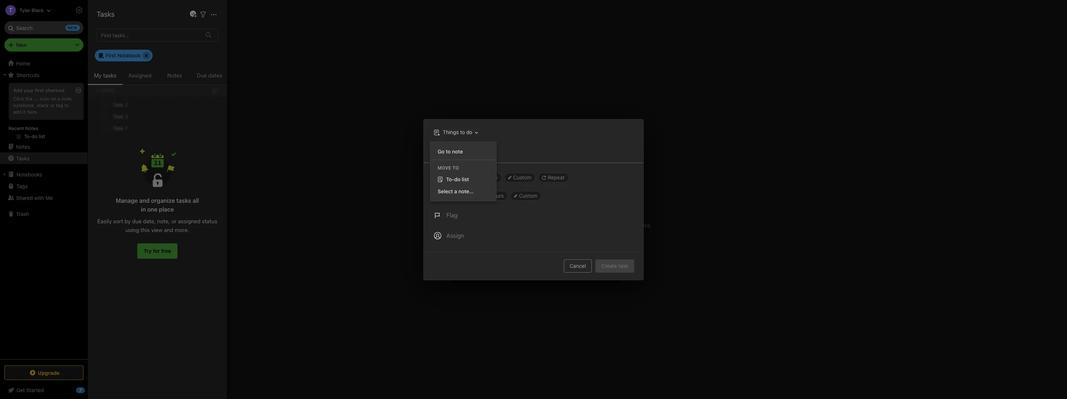 Task type: vqa. For each thing, say whether or not it's contained in the screenshot.
choose default view option for youtube links field
no



Task type: locate. For each thing, give the bounding box(es) containing it.
icon on a note, notebook, stack or tag to add it here.
[[13, 96, 73, 115]]

1 vertical spatial here.
[[639, 222, 652, 229]]

new task image
[[189, 10, 198, 19]]

go
[[438, 148, 445, 155]]

1 vertical spatial tasks
[[176, 198, 191, 204]]

easily sort by due date, note, or assigned status using this view and more.
[[97, 218, 217, 234]]

tasks left all at the left
[[176, 198, 191, 204]]

shortcuts
[[16, 72, 39, 78]]

in left 4
[[480, 193, 485, 199]]

1 horizontal spatial tasks
[[97, 10, 115, 18]]

shared right 'settings' "image" on the left top of the page
[[99, 10, 122, 19]]

1 horizontal spatial me
[[139, 10, 149, 19]]

trash
[[16, 211, 29, 217]]

0 vertical spatial or
[[50, 102, 55, 108]]

select a note… link
[[431, 186, 497, 197]]

notebooks
[[16, 172, 42, 178]]

flag button
[[430, 207, 462, 224]]

tasks inside button
[[103, 72, 116, 79]]

custom button right hours
[[511, 191, 542, 201]]

select
[[438, 188, 453, 195]]

assign
[[447, 233, 464, 239]]

None search field
[[10, 21, 78, 34]]

hours
[[491, 193, 504, 199]]

and
[[139, 198, 150, 204], [521, 222, 531, 229], [164, 227, 173, 234]]

notes down "recent notes"
[[16, 144, 30, 150]]

note, up view
[[157, 218, 170, 225]]

0 horizontal spatial here.
[[27, 109, 38, 115]]

or
[[50, 102, 55, 108], [172, 218, 177, 225]]

1 horizontal spatial shared
[[99, 10, 122, 19]]

today button
[[445, 173, 468, 183]]

0 horizontal spatial a
[[58, 96, 60, 102]]

1 horizontal spatial and
[[164, 227, 173, 234]]

stack
[[37, 102, 49, 108]]

0 horizontal spatial tasks
[[103, 72, 116, 79]]

0 horizontal spatial with
[[34, 195, 44, 201]]

tasks right the my
[[103, 72, 116, 79]]

things to do
[[443, 129, 473, 135]]

notes button
[[157, 71, 192, 85]]

1 things to do button from the left
[[430, 127, 481, 138]]

and inside the manage and organize tasks all in one place
[[139, 198, 150, 204]]

0 vertical spatial note,
[[61, 96, 73, 102]]

shared down tags
[[16, 195, 33, 201]]

shared
[[562, 222, 580, 229]]

Go to note or move task field
[[430, 127, 481, 138]]

shared with me up find tasks… text field
[[99, 10, 149, 19]]

tasks inside the manage and organize tasks all in one place
[[176, 198, 191, 204]]

in 1 hour
[[449, 193, 469, 199]]

assign button
[[430, 227, 469, 245]]

in for in 4 hours
[[480, 193, 485, 199]]

to up today
[[453, 165, 459, 171]]

custom right hours
[[519, 193, 538, 199]]

Enter task text field
[[446, 145, 635, 158]]

0 horizontal spatial me
[[46, 195, 53, 201]]

due
[[132, 218, 142, 225]]

cancel
[[570, 263, 586, 269]]

me down tags button
[[46, 195, 53, 201]]

notebooks
[[532, 222, 560, 229]]

in inside in 1 hour 'button'
[[449, 193, 454, 199]]

Search text field
[[10, 21, 78, 34]]

1 vertical spatial note,
[[157, 218, 170, 225]]

0 vertical spatial tasks
[[103, 72, 116, 79]]

group containing add your first shortcut
[[0, 81, 88, 144]]

custom
[[513, 174, 532, 181], [519, 193, 538, 199]]

tasks
[[103, 72, 116, 79], [176, 198, 191, 204]]

here. inside icon on a note, notebook, stack or tag to add it here.
[[27, 109, 38, 115]]

1 horizontal spatial a
[[455, 188, 457, 195]]

0 horizontal spatial do
[[455, 176, 461, 183]]

me inside the shared with me link
[[46, 195, 53, 201]]

0 horizontal spatial in
[[449, 193, 454, 199]]

0 vertical spatial custom
[[513, 174, 532, 181]]

shortcuts button
[[0, 69, 88, 81]]

1 vertical spatial with
[[34, 195, 44, 201]]

1 vertical spatial a
[[455, 188, 457, 195]]

tasks right 'settings' "image" on the left top of the page
[[97, 10, 115, 18]]

tag
[[56, 102, 63, 108]]

or down on
[[50, 102, 55, 108]]

note, up 'tag'
[[61, 96, 73, 102]]

to inside 'button'
[[460, 129, 465, 135]]

using
[[126, 227, 139, 234]]

in 4 hours
[[480, 193, 504, 199]]

my tasks button
[[88, 71, 123, 85]]

Find tasks… text field
[[98, 29, 201, 41]]

in left 1
[[449, 193, 454, 199]]

to
[[64, 102, 69, 108], [460, 129, 465, 135], [446, 148, 451, 155], [453, 165, 459, 171]]

notes inside shared with me element
[[503, 222, 519, 229]]

dropdown list menu
[[431, 146, 497, 197]]

try
[[144, 248, 152, 255]]

...
[[34, 96, 39, 102]]

a
[[58, 96, 60, 102], [455, 188, 457, 195]]

in
[[449, 193, 454, 199], [480, 193, 485, 199]]

0 vertical spatial custom button
[[505, 173, 536, 183]]

1 horizontal spatial in
[[480, 193, 485, 199]]

and for notes
[[521, 222, 531, 229]]

assigned button
[[123, 71, 157, 85]]

to right go
[[446, 148, 451, 155]]

home
[[16, 60, 30, 66]]

0 vertical spatial here.
[[27, 109, 38, 115]]

1 horizontal spatial do
[[467, 129, 473, 135]]

custom button down enter task text field
[[505, 173, 536, 183]]

in 4 hours button
[[476, 191, 508, 201]]

0 vertical spatial a
[[58, 96, 60, 102]]

1 horizontal spatial or
[[172, 218, 177, 225]]

due dates
[[197, 72, 222, 79]]

settings image
[[75, 6, 83, 15]]

things to do button
[[430, 127, 481, 138], [432, 127, 481, 138]]

first notebook
[[106, 52, 141, 59]]

note, inside icon on a note, notebook, stack or tag to add it here.
[[61, 96, 73, 102]]

tomorrow
[[474, 174, 498, 181]]

with up find tasks… text field
[[123, 10, 137, 19]]

1 vertical spatial tasks
[[16, 155, 29, 162]]

will
[[605, 222, 614, 229]]

1 vertical spatial custom
[[519, 193, 538, 199]]

icon
[[40, 96, 49, 102]]

0 vertical spatial shared
[[99, 10, 122, 19]]

1 vertical spatial me
[[46, 195, 53, 201]]

to right things
[[460, 129, 465, 135]]

and up 'in'
[[139, 198, 150, 204]]

assigned
[[178, 218, 201, 225]]

with
[[123, 10, 137, 19], [34, 195, 44, 201], [581, 222, 592, 229]]

1 horizontal spatial note,
[[157, 218, 170, 225]]

1 horizontal spatial here.
[[639, 222, 652, 229]]

to right 'tag'
[[64, 102, 69, 108]]

tasks up notebooks
[[16, 155, 29, 162]]

in inside "in 4 hours" button
[[480, 193, 485, 199]]

click
[[13, 96, 24, 102]]

0 vertical spatial me
[[139, 10, 149, 19]]

here. right it
[[27, 109, 38, 115]]

or inside easily sort by due date, note, or assigned status using this view and more.
[[172, 218, 177, 225]]

2 horizontal spatial with
[[581, 222, 592, 229]]

1 vertical spatial shared with me
[[16, 195, 53, 201]]

due dates button
[[192, 71, 227, 85]]

or inside icon on a note, notebook, stack or tag to add it here.
[[50, 102, 55, 108]]

0 vertical spatial shared with me
[[99, 10, 149, 19]]

0 vertical spatial do
[[467, 129, 473, 135]]

2 horizontal spatial and
[[521, 222, 531, 229]]

me up find tasks… text field
[[139, 10, 149, 19]]

with down tags button
[[34, 195, 44, 201]]

in 1 hour button
[[445, 191, 473, 201]]

1 in from the left
[[449, 193, 454, 199]]

and left notebooks
[[521, 222, 531, 229]]

custom button
[[505, 173, 536, 183], [511, 191, 542, 201]]

notes left due
[[167, 72, 182, 79]]

add
[[13, 88, 22, 93]]

custom left repeat button
[[513, 174, 532, 181]]

or up more.
[[172, 218, 177, 225]]

group
[[0, 81, 88, 144]]

shared with me
[[99, 10, 149, 19], [16, 195, 53, 201]]

tree containing home
[[0, 57, 88, 360]]

0 horizontal spatial shared
[[16, 195, 33, 201]]

free
[[161, 248, 171, 255]]

0 horizontal spatial note,
[[61, 96, 73, 102]]

tree
[[0, 57, 88, 360]]

to for go to note
[[446, 148, 451, 155]]

and inside easily sort by due date, note, or assigned status using this view and more.
[[164, 227, 173, 234]]

with left you
[[581, 222, 592, 229]]

place
[[159, 207, 174, 213]]

today
[[449, 174, 464, 181]]

or for assigned
[[172, 218, 177, 225]]

a inside "select a note…" link
[[455, 188, 457, 195]]

2 in from the left
[[480, 193, 485, 199]]

custom button for tomorrow
[[505, 173, 536, 183]]

do inside menu
[[455, 176, 461, 183]]

tags
[[16, 183, 28, 190]]

upgrade
[[38, 370, 60, 377]]

note
[[452, 148, 463, 155]]

0 horizontal spatial or
[[50, 102, 55, 108]]

shared
[[99, 10, 122, 19], [16, 195, 33, 201]]

0 horizontal spatial and
[[139, 198, 150, 204]]

0 horizontal spatial tasks
[[16, 155, 29, 162]]

and inside shared with me element
[[521, 222, 531, 229]]

and right view
[[164, 227, 173, 234]]

1 horizontal spatial with
[[123, 10, 137, 19]]

1 vertical spatial custom button
[[511, 191, 542, 201]]

notes
[[167, 72, 182, 79], [25, 126, 38, 131], [16, 144, 30, 150], [503, 222, 519, 229]]

shared with me down tags button
[[16, 195, 53, 201]]

here. right up
[[639, 222, 652, 229]]

1 vertical spatial do
[[455, 176, 461, 183]]

1 vertical spatial or
[[172, 218, 177, 225]]

1 horizontal spatial tasks
[[176, 198, 191, 204]]

select a note…
[[438, 188, 474, 195]]

trash link
[[0, 208, 88, 220]]

notes down hours
[[503, 222, 519, 229]]

the
[[25, 96, 33, 102]]

go to note link
[[431, 146, 497, 157]]



Task type: describe. For each thing, give the bounding box(es) containing it.
things
[[443, 129, 459, 135]]

organize
[[151, 198, 175, 204]]

you
[[594, 222, 604, 229]]

go to note
[[438, 148, 463, 155]]

repeat
[[548, 174, 565, 181]]

assigned
[[129, 72, 152, 79]]

note, inside easily sort by due date, note, or assigned status using this view and more.
[[157, 218, 170, 225]]

new button
[[4, 38, 83, 52]]

notes link
[[0, 141, 88, 153]]

try for free button
[[138, 244, 177, 259]]

in
[[141, 207, 146, 213]]

tomorrow button
[[470, 173, 502, 183]]

recent notes
[[8, 126, 38, 131]]

do inside 'button'
[[467, 129, 473, 135]]

easily
[[97, 218, 112, 225]]

status
[[202, 218, 217, 225]]

upgrade button
[[4, 366, 83, 381]]

create task
[[602, 263, 629, 269]]

this
[[141, 227, 150, 234]]

task
[[619, 263, 629, 269]]

hour
[[459, 193, 469, 199]]

one
[[147, 207, 158, 213]]

notebooks link
[[0, 169, 88, 181]]

custom button for in 4 hours
[[511, 191, 542, 201]]

my
[[94, 72, 102, 79]]

view
[[151, 227, 163, 234]]

recent
[[8, 126, 24, 131]]

a inside icon on a note, notebook, stack or tag to add it here.
[[58, 96, 60, 102]]

to-
[[446, 176, 455, 183]]

here. inside shared with me element
[[639, 222, 652, 229]]

notebook
[[118, 52, 141, 59]]

notes inside button
[[167, 72, 182, 79]]

move to
[[438, 165, 459, 171]]

notes and notebooks shared with you will show up here.
[[503, 222, 652, 229]]

list
[[462, 176, 469, 183]]

4
[[486, 193, 489, 199]]

show
[[615, 222, 629, 229]]

me inside shared with me element
[[139, 10, 149, 19]]

group inside tree
[[0, 81, 88, 144]]

expand notebooks image
[[2, 172, 8, 178]]

cancel button
[[564, 260, 592, 273]]

flag
[[447, 212, 458, 219]]

more.
[[175, 227, 189, 234]]

to-do list link
[[431, 173, 497, 186]]

0 horizontal spatial shared with me
[[16, 195, 53, 201]]

add
[[13, 109, 22, 115]]

by
[[125, 218, 131, 225]]

shared with me link
[[0, 192, 88, 204]]

to for move to
[[453, 165, 459, 171]]

and for manage
[[139, 198, 150, 204]]

create
[[602, 263, 617, 269]]

in for in 1 hour
[[449, 193, 454, 199]]

shared with me element
[[88, 0, 1068, 400]]

add your first shortcut
[[13, 88, 65, 93]]

first notebook button
[[95, 50, 153, 61]]

first
[[35, 88, 44, 93]]

first
[[106, 52, 116, 59]]

to-do list
[[446, 176, 469, 183]]

to for things to do
[[460, 129, 465, 135]]

home link
[[0, 57, 88, 69]]

0 vertical spatial tasks
[[97, 10, 115, 18]]

for
[[153, 248, 160, 255]]

1 horizontal spatial shared with me
[[99, 10, 149, 19]]

to inside icon on a note, notebook, stack or tag to add it here.
[[64, 102, 69, 108]]

date,
[[143, 218, 156, 225]]

notes right recent
[[25, 126, 38, 131]]

dates
[[208, 72, 222, 79]]

shortcut
[[45, 88, 65, 93]]

notebook,
[[13, 102, 35, 108]]

2 things to do button from the left
[[432, 127, 481, 138]]

custom for tomorrow
[[513, 174, 532, 181]]

with inside the shared with me link
[[34, 195, 44, 201]]

sort
[[113, 218, 123, 225]]

0 vertical spatial with
[[123, 10, 137, 19]]

1
[[455, 193, 457, 199]]

custom for in 4 hours
[[519, 193, 538, 199]]

2 vertical spatial with
[[581, 222, 592, 229]]

try for free
[[144, 248, 171, 255]]

up
[[631, 222, 637, 229]]

your
[[24, 88, 34, 93]]

manage and organize tasks all in one place
[[116, 198, 199, 213]]

or for tag
[[50, 102, 55, 108]]

move
[[438, 165, 452, 171]]

1 vertical spatial shared
[[16, 195, 33, 201]]

manage
[[116, 198, 138, 204]]

it
[[23, 109, 26, 115]]

tasks button
[[0, 153, 88, 164]]

on
[[51, 96, 56, 102]]

due
[[197, 72, 207, 79]]

repeat button
[[539, 173, 569, 183]]

tasks inside 'button'
[[16, 155, 29, 162]]

new
[[16, 42, 27, 48]]

tags button
[[0, 181, 88, 192]]

my tasks
[[94, 72, 116, 79]]

all
[[193, 198, 199, 204]]



